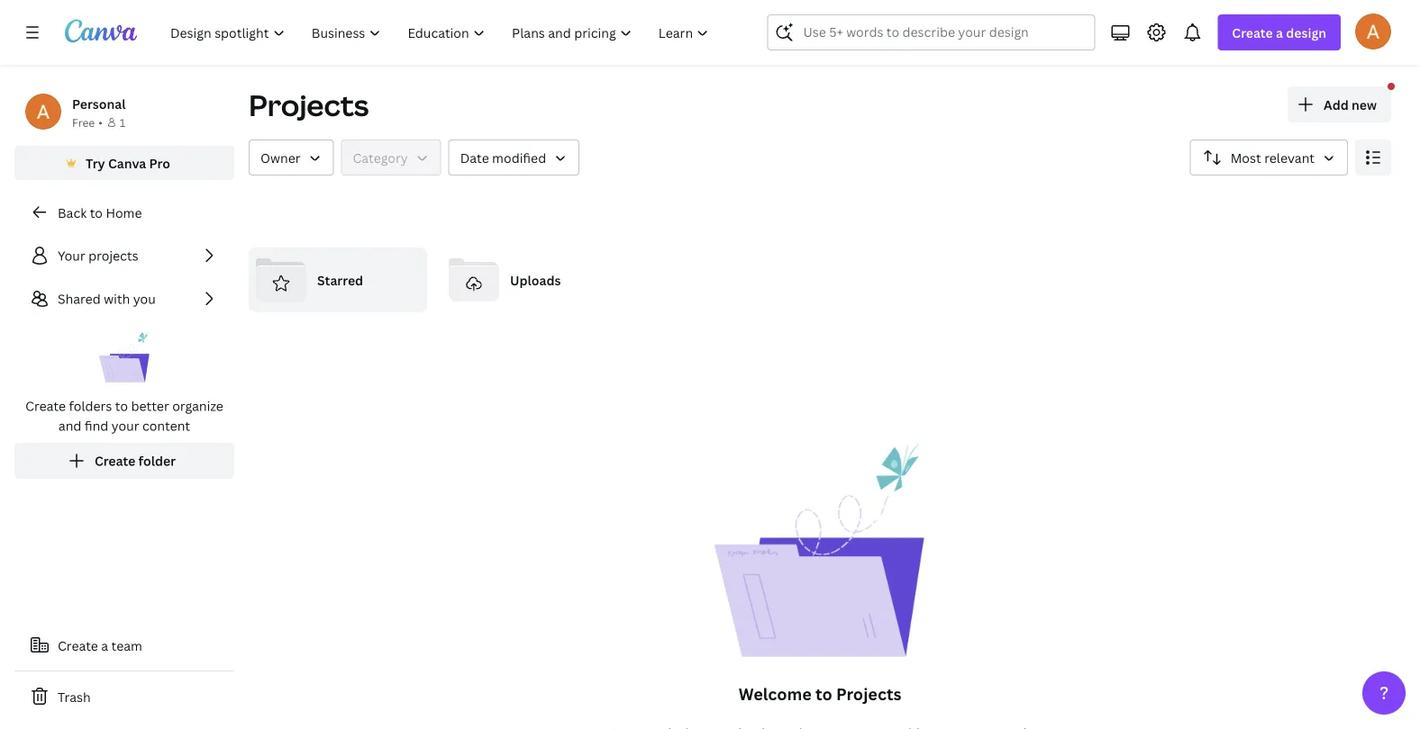 Task type: describe. For each thing, give the bounding box(es) containing it.
shared with you link
[[14, 281, 234, 317]]

1
[[120, 115, 125, 130]]

•
[[98, 115, 103, 130]]

you
[[133, 291, 156, 308]]

folder
[[138, 453, 176, 470]]

personal
[[72, 95, 126, 112]]

home
[[106, 204, 142, 221]]

to for welcome
[[816, 683, 832, 706]]

list containing your projects
[[14, 238, 234, 479]]

try canva pro
[[86, 155, 170, 172]]

pro
[[149, 155, 170, 172]]

trash
[[58, 689, 91, 706]]

your projects
[[58, 247, 138, 264]]

relevant
[[1264, 149, 1315, 166]]

Search search field
[[803, 15, 1059, 50]]

create for create a team
[[58, 638, 98, 655]]

create for create folder
[[95, 453, 135, 470]]

a for team
[[101, 638, 108, 655]]

your
[[111, 418, 139, 435]]

create a team button
[[14, 628, 234, 664]]

canva
[[108, 155, 146, 172]]

try
[[86, 155, 105, 172]]

category
[[353, 149, 408, 166]]

1 vertical spatial projects
[[836, 683, 901, 706]]

create folder
[[95, 453, 176, 470]]

uploads
[[510, 272, 561, 289]]

organize
[[172, 398, 223, 415]]

content
[[142, 418, 190, 435]]

create folder button
[[14, 443, 234, 479]]

most
[[1231, 149, 1261, 166]]

create a team
[[58, 638, 142, 655]]

modified
[[492, 149, 546, 166]]

starred
[[317, 272, 363, 289]]

your
[[58, 247, 85, 264]]

new
[[1352, 96, 1377, 113]]

owner
[[260, 149, 301, 166]]

create for create folders to better organize and find your content
[[25, 398, 66, 415]]

date modified
[[460, 149, 546, 166]]

team
[[111, 638, 142, 655]]

uploads link
[[442, 248, 620, 313]]

create for create a design
[[1232, 24, 1273, 41]]

free
[[72, 115, 95, 130]]

to for back
[[90, 204, 103, 221]]



Task type: vqa. For each thing, say whether or not it's contained in the screenshot.
rightmost a
yes



Task type: locate. For each thing, give the bounding box(es) containing it.
to
[[90, 204, 103, 221], [115, 398, 128, 415], [816, 683, 832, 706]]

welcome
[[739, 683, 812, 706]]

shared
[[58, 291, 101, 308]]

a inside create a design dropdown button
[[1276, 24, 1283, 41]]

projects
[[88, 247, 138, 264]]

Sort by button
[[1190, 140, 1348, 176]]

None search field
[[767, 14, 1095, 50]]

create inside create folders to better organize and find your content
[[25, 398, 66, 415]]

1 vertical spatial to
[[115, 398, 128, 415]]

shared with you
[[58, 291, 156, 308]]

list
[[14, 238, 234, 479]]

to right the welcome on the right bottom of page
[[816, 683, 832, 706]]

create
[[1232, 24, 1273, 41], [25, 398, 66, 415], [95, 453, 135, 470], [58, 638, 98, 655]]

0 vertical spatial a
[[1276, 24, 1283, 41]]

add new
[[1324, 96, 1377, 113]]

create a design button
[[1218, 14, 1341, 50]]

to right back
[[90, 204, 103, 221]]

create inside button
[[95, 453, 135, 470]]

with
[[104, 291, 130, 308]]

trash link
[[14, 679, 234, 715]]

to inside create folders to better organize and find your content
[[115, 398, 128, 415]]

create up and
[[25, 398, 66, 415]]

back to home link
[[14, 195, 234, 231]]

back
[[58, 204, 87, 221]]

back to home
[[58, 204, 142, 221]]

0 horizontal spatial a
[[101, 638, 108, 655]]

create inside dropdown button
[[1232, 24, 1273, 41]]

apple lee image
[[1355, 13, 1391, 49]]

0 horizontal spatial to
[[90, 204, 103, 221]]

1 horizontal spatial projects
[[836, 683, 901, 706]]

free •
[[72, 115, 103, 130]]

0 vertical spatial projects
[[249, 86, 369, 125]]

top level navigation element
[[159, 14, 724, 50]]

0 horizontal spatial projects
[[249, 86, 369, 125]]

try canva pro button
[[14, 146, 234, 180]]

a left design
[[1276, 24, 1283, 41]]

Owner button
[[249, 140, 334, 176]]

1 vertical spatial a
[[101, 638, 108, 655]]

most relevant
[[1231, 149, 1315, 166]]

date
[[460, 149, 489, 166]]

create a design
[[1232, 24, 1326, 41]]

add new button
[[1288, 87, 1391, 123]]

find
[[85, 418, 108, 435]]

1 horizontal spatial a
[[1276, 24, 1283, 41]]

create down your at left bottom
[[95, 453, 135, 470]]

create folders to better organize and find your content
[[25, 398, 223, 435]]

2 horizontal spatial to
[[816, 683, 832, 706]]

welcome to projects
[[739, 683, 901, 706]]

your projects link
[[14, 238, 234, 274]]

add
[[1324, 96, 1349, 113]]

2 vertical spatial to
[[816, 683, 832, 706]]

Date modified button
[[448, 140, 580, 176]]

a for design
[[1276, 24, 1283, 41]]

a
[[1276, 24, 1283, 41], [101, 638, 108, 655]]

starred link
[[249, 248, 427, 313]]

and
[[58, 418, 81, 435]]

folders
[[69, 398, 112, 415]]

projects
[[249, 86, 369, 125], [836, 683, 901, 706]]

create inside "button"
[[58, 638, 98, 655]]

create left the team
[[58, 638, 98, 655]]

1 horizontal spatial to
[[115, 398, 128, 415]]

create left design
[[1232, 24, 1273, 41]]

to up your at left bottom
[[115, 398, 128, 415]]

0 vertical spatial to
[[90, 204, 103, 221]]

better
[[131, 398, 169, 415]]

a inside create a team "button"
[[101, 638, 108, 655]]

a left the team
[[101, 638, 108, 655]]

design
[[1286, 24, 1326, 41]]

Category button
[[341, 140, 441, 176]]



